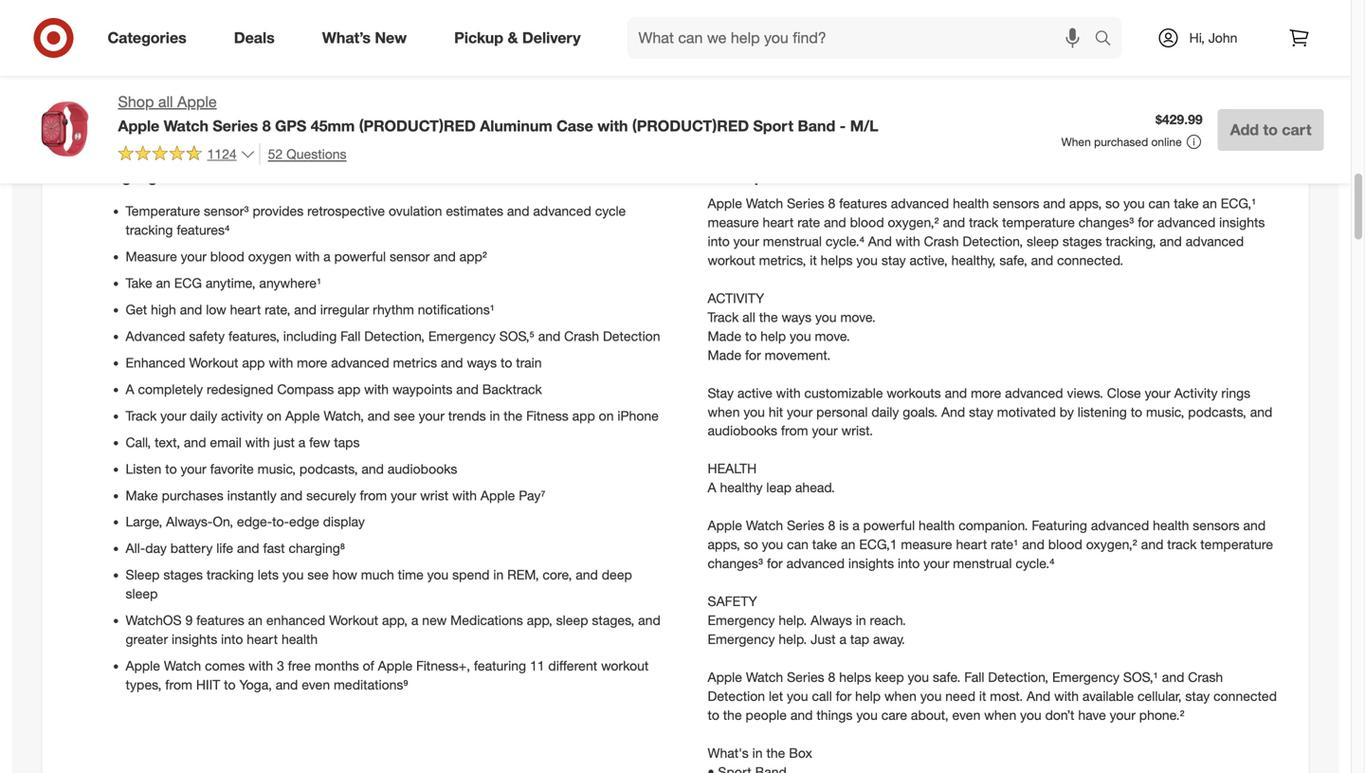 Task type: locate. For each thing, give the bounding box(es) containing it.
tracking,
[[1106, 233, 1157, 249]]

0 vertical spatial helps
[[821, 252, 853, 268]]

deals
[[234, 29, 275, 47]]

ways inside activity track all the ways you move. made to help you move. made for movement.
[[782, 309, 812, 325]]

measure inside apple watch series 8 is a powerful health companion. featuring advanced health sensors and apps, so you can take an ecg,1 measure heart rate¹ and blood oxygen,² and track temperature changes³ for advanced insights into your menstrual cycle.⁴
[[902, 536, 953, 553]]

tracking down temperature
[[126, 221, 173, 238]]

1 vertical spatial made
[[708, 346, 742, 363]]

0 vertical spatial insights
[[1220, 214, 1266, 230]]

to left the train
[[501, 354, 513, 371]]

detection,
[[963, 233, 1024, 249], [364, 328, 425, 344], [989, 669, 1049, 685]]

it
[[810, 252, 817, 268], [980, 688, 987, 704]]

2 horizontal spatial sleep
[[1027, 233, 1059, 249]]

1 vertical spatial app
[[338, 381, 361, 397]]

1 horizontal spatial on
[[599, 407, 614, 424]]

series inside apple watch series 8 helps keep you safe. fall detection, emergency sos,¹ and crash detection let you call for help when you need it most. and with available cellular, stay connected to the people and things you care about, even when you don't have your phone.²
[[787, 669, 825, 685]]

all right shop
[[158, 92, 173, 111]]

1124
[[207, 145, 237, 162]]

1 horizontal spatial oxygen,²
[[1087, 536, 1138, 553]]

highlights
[[107, 167, 180, 186]]

heart up 3
[[247, 631, 278, 648]]

in left rem,
[[494, 566, 504, 583]]

helps inside apple watch series 8 helps keep you safe. fall detection, emergency sos,¹ and crash detection let you call for help when you need it most. and with available cellular, stay connected to the people and things you care about, even when you don't have your phone.²
[[840, 669, 872, 685]]

can inside apple watch series 8 features advanced health sensors and apps, so you can take an ecg,¹ measure heart rate and blood oxygen,² and track temperature changes³ for advanced insights into your menstrual cycle.⁴ and with crash detection, sleep stages tracking, and advanced workout metrics, it helps you stay active, healthy, safe, and connected.
[[1149, 195, 1171, 211]]

watch up 1124 link
[[164, 117, 209, 135]]

1 horizontal spatial detection
[[708, 688, 766, 704]]

an down is
[[841, 536, 856, 553]]

your inside apple watch series 8 helps keep you safe. fall detection, emergency sos,¹ and crash detection let you call for help when you need it most. and with available cellular, stay connected to the people and things you care about, even when you don't have your phone.²
[[1110, 707, 1136, 723]]

measure
[[126, 248, 177, 264]]

and inside stay active with customizable workouts and more advanced views. close your activity rings when you hit your personal daily goals. and stay motivated by listening to music, podcasts, and audiobooks from your wrist.
[[942, 403, 966, 420]]

0 horizontal spatial measure
[[708, 214, 759, 230]]

it right "metrics,"
[[810, 252, 817, 268]]

1 vertical spatial can
[[787, 536, 809, 553]]

features⁴
[[177, 221, 230, 238]]

a inside watchos 9 features an enhanced workout app, a new medications app, sleep stages, and greater insights into heart health
[[412, 612, 419, 629]]

0 horizontal spatial music,
[[258, 460, 296, 477]]

1 vertical spatial features
[[196, 612, 245, 629]]

crash up active,
[[924, 233, 959, 249]]

apple down healthy
[[708, 517, 743, 534]]

anytime,
[[206, 274, 256, 291]]

2 horizontal spatial insights
[[1220, 214, 1266, 230]]

helps inside apple watch series 8 features advanced health sensors and apps, so you can take an ecg,¹ measure heart rate and blood oxygen,² and track temperature changes³ for advanced insights into your menstrual cycle.⁴ and with crash detection, sleep stages tracking, and advanced workout metrics, it helps you stay active, healthy, safe, and connected.
[[821, 252, 853, 268]]

0 vertical spatial audiobooks
[[708, 422, 778, 439]]

1 horizontal spatial measure
[[902, 536, 953, 553]]

series for apple watch series 8 helps keep you safe. fall detection, emergency sos,¹ and crash detection let you call for help when you need it most. and with available cellular, stay connected to the people and things you care about, even when you don't have your phone.²
[[787, 669, 825, 685]]

2 vertical spatial and
[[1027, 688, 1051, 704]]

2 (product)red from the left
[[633, 117, 749, 135]]

sleep stages tracking lets you see how much time you spend in rem, core, and deep sleep
[[126, 566, 633, 602]]

0 vertical spatial stages
[[1063, 233, 1103, 249]]

1 horizontal spatial into
[[708, 233, 730, 249]]

customizable
[[805, 384, 884, 401]]

workout inside watchos 9 features an enhanced workout app, a new medications app, sleep stages, and greater insights into heart health
[[329, 612, 379, 629]]

1 horizontal spatial temperature
[[1201, 536, 1274, 553]]

stay inside stay active with customizable workouts and more advanced views. close your activity rings when you hit your personal daily goals. and stay motivated by listening to music, podcasts, and audiobooks from your wrist.
[[970, 403, 994, 420]]

helps right "metrics,"
[[821, 252, 853, 268]]

to inside apple watch comes with 3 free months of apple fitness+, featuring 11 different workout types, from hiit to yoga, and even meditations⁹
[[224, 676, 236, 693]]

help down keep
[[856, 688, 881, 704]]

favorite
[[210, 460, 254, 477]]

made down activity
[[708, 328, 742, 344]]

0 vertical spatial stay
[[882, 252, 906, 268]]

help. left always at the bottom of the page
[[779, 612, 807, 629]]

into
[[708, 233, 730, 249], [898, 555, 920, 572], [221, 631, 243, 648]]

menstrual
[[763, 233, 822, 249], [954, 555, 1013, 572]]

the down activity
[[760, 309, 778, 325]]

0 horizontal spatial podcasts,
[[300, 460, 358, 477]]

about
[[597, 41, 659, 68]]

questions
[[287, 145, 347, 162]]

1 on from the left
[[267, 407, 282, 424]]

ways
[[782, 309, 812, 325], [467, 354, 497, 371]]

series left is
[[787, 517, 825, 534]]

life
[[216, 540, 233, 557]]

your inside apple watch series 8 features advanced health sensors and apps, so you can take an ecg,¹ measure heart rate and blood oxygen,² and track temperature changes³ for advanced insights into your menstrual cycle.⁴ and with crash detection, sleep stages tracking, and advanced workout metrics, it helps you stay active, healthy, safe, and connected.
[[734, 233, 760, 249]]

0 horizontal spatial powerful
[[334, 248, 386, 264]]

redesigned
[[207, 381, 274, 397]]

helps
[[821, 252, 853, 268], [840, 669, 872, 685]]

hiit
[[196, 676, 220, 693]]

1 vertical spatial workout
[[329, 612, 379, 629]]

2 horizontal spatial and
[[1027, 688, 1051, 704]]

2 vertical spatial when
[[985, 707, 1017, 723]]

1 horizontal spatial workout
[[708, 252, 756, 268]]

pay⁷
[[519, 487, 546, 503]]

sleep left the stages, at the left of the page
[[556, 612, 589, 629]]

a down enhanced
[[126, 381, 134, 397]]

in
[[490, 407, 500, 424], [494, 566, 504, 583], [856, 612, 867, 629], [753, 745, 763, 761]]

0 vertical spatial measure
[[708, 214, 759, 230]]

all down activity
[[743, 309, 756, 325]]

insights down ecg,¹ at the right of page
[[1220, 214, 1266, 230]]

high
[[151, 301, 176, 318]]

help.
[[779, 612, 807, 629], [779, 631, 807, 648]]

with inside apple watch series 8 features advanced health sensors and apps, so you can take an ecg,¹ measure heart rate and blood oxygen,² and track temperature changes³ for advanced insights into your menstrual cycle.⁴ and with crash detection, sleep stages tracking, and advanced workout metrics, it helps you stay active, healthy, safe, and connected.
[[896, 233, 921, 249]]

connected
[[1214, 688, 1278, 704]]

series for apple watch series 8 is a powerful health companion. featuring advanced health sensors and apps, so you can take an ecg,1 measure heart rate¹ and blood oxygen,² and track temperature changes³ for advanced insights into your menstrual cycle.⁴
[[787, 517, 825, 534]]

watch inside apple watch series 8 features advanced health sensors and apps, so you can take an ecg,¹ measure heart rate and blood oxygen,² and track temperature changes³ for advanced insights into your menstrual cycle.⁴ and with crash detection, sleep stages tracking, and advanced workout metrics, it helps you stay active, healthy, safe, and connected.
[[746, 195, 784, 211]]

0 vertical spatial so
[[1106, 195, 1120, 211]]

item
[[709, 41, 755, 68]]

fall down irregular
[[341, 328, 361, 344]]

0 vertical spatial music,
[[1147, 403, 1185, 420]]

1 vertical spatial powerful
[[864, 517, 916, 534]]

daily
[[872, 403, 900, 420], [190, 407, 217, 424]]

1 vertical spatial and
[[942, 403, 966, 420]]

even down free
[[302, 676, 330, 693]]

features inside watchos 9 features an enhanced workout app, a new medications app, sleep stages, and greater insights into heart health
[[196, 612, 245, 629]]

help up movement.
[[761, 328, 787, 344]]

0 vertical spatial when
[[708, 403, 740, 420]]

detection, inside apple watch series 8 features advanced health sensors and apps, so you can take an ecg,¹ measure heart rate and blood oxygen,² and track temperature changes³ for advanced insights into your menstrual cycle.⁴ and with crash detection, sleep stages tracking, and advanced workout metrics, it helps you stay active, healthy, safe, and connected.
[[963, 233, 1024, 249]]

aluminum
[[480, 117, 553, 135]]

into up activity
[[708, 233, 730, 249]]

1 help. from the top
[[779, 612, 807, 629]]

made up stay
[[708, 346, 742, 363]]

insights inside apple watch series 8 is a powerful health companion. featuring advanced health sensors and apps, so you can take an ecg,1 measure heart rate¹ and blood oxygen,² and track temperature changes³ for advanced insights into your menstrual cycle.⁴
[[849, 555, 895, 572]]

personal
[[817, 403, 868, 420]]

45mm
[[311, 117, 355, 135]]

and inside apple watch series 8 helps keep you safe. fall detection, emergency sos,¹ and crash detection let you call for help when you need it most. and with available cellular, stay connected to the people and things you care about, even when you don't have your phone.²
[[1027, 688, 1051, 704]]

a down health
[[708, 479, 717, 496]]

stay left motivated
[[970, 403, 994, 420]]

sos,¹
[[1124, 669, 1159, 685]]

1124 link
[[118, 143, 256, 166]]

insights down 9
[[172, 631, 217, 648]]

sleep down sleep
[[126, 585, 158, 602]]

8 up call
[[829, 669, 836, 685]]

apple watch series 8 is a powerful health companion. featuring advanced health sensors and apps, so you can take an ecg,1 measure heart rate¹ and blood oxygen,² and track temperature changes³ for advanced insights into your menstrual cycle.⁴
[[708, 517, 1274, 572]]

0 vertical spatial changes³
[[1079, 214, 1135, 230]]

oxygen,² down featuring
[[1087, 536, 1138, 553]]

into inside watchos 9 features an enhanced workout app, a new medications app, sleep stages, and greater insights into heart health
[[221, 631, 243, 648]]

make
[[126, 487, 158, 503]]

even down need
[[953, 707, 981, 723]]

insights
[[1220, 214, 1266, 230], [849, 555, 895, 572], [172, 631, 217, 648]]

1 vertical spatial into
[[898, 555, 920, 572]]

1 horizontal spatial take
[[1174, 195, 1200, 211]]

1 horizontal spatial app,
[[527, 612, 553, 629]]

series inside shop all apple apple watch series 8 gps 45mm (product)red aluminum case with (product)red sport band - m/l
[[213, 117, 258, 135]]

8 for apple watch series 8 features advanced health sensors and apps, so you can take an ecg,¹ measure heart rate and blood oxygen,² and track temperature changes³ for advanced insights into your menstrual cycle.⁴ and with crash detection, sleep stages tracking, and advanced workout metrics, it helps you stay active, healthy, safe, and connected.
[[829, 195, 836, 211]]

1 vertical spatial measure
[[902, 536, 953, 553]]

1 vertical spatial crash
[[565, 328, 600, 344]]

a down retrospective
[[324, 248, 331, 264]]

0 vertical spatial even
[[302, 676, 330, 693]]

from down hit on the right bottom
[[781, 422, 809, 439]]

1 horizontal spatial stages
[[1063, 233, 1103, 249]]

your
[[734, 233, 760, 249], [181, 248, 207, 264], [1145, 384, 1171, 401], [787, 403, 813, 420], [160, 407, 186, 424], [419, 407, 445, 424], [812, 422, 838, 439], [181, 460, 207, 477], [391, 487, 417, 503], [924, 555, 950, 572], [1110, 707, 1136, 723]]

tracking down all-day battery life and fast charging⁸
[[207, 566, 254, 583]]

0 horizontal spatial on
[[267, 407, 282, 424]]

sensors inside apple watch series 8 is a powerful health companion. featuring advanced health sensors and apps, so you can take an ecg,1 measure heart rate¹ and blood oxygen,² and track temperature changes³ for advanced insights into your menstrual cycle.⁴
[[1194, 517, 1240, 534]]

crash inside apple watch series 8 helps keep you safe. fall detection, emergency sos,¹ and crash detection let you call for help when you need it most. and with available cellular, stay connected to the people and things you care about, even when you don't have your phone.²
[[1189, 669, 1224, 685]]

track
[[970, 214, 999, 230], [1168, 536, 1197, 553]]

heart left rate
[[763, 214, 794, 230]]

take inside apple watch series 8 features advanced health sensors and apps, so you can take an ecg,¹ measure heart rate and blood oxygen,² and track temperature changes³ for advanced insights into your menstrual cycle.⁴ and with crash detection, sleep stages tracking, and advanced workout metrics, it helps you stay active, healthy, safe, and connected.
[[1174, 195, 1200, 211]]

0 vertical spatial menstrual
[[763, 233, 822, 249]]

1 horizontal spatial track
[[1168, 536, 1197, 553]]

movement.
[[765, 346, 831, 363]]

0 horizontal spatial stages
[[163, 566, 203, 583]]

for up active
[[746, 346, 761, 363]]

call, text, and email with just a few taps
[[126, 434, 360, 450]]

2 app, from the left
[[527, 612, 553, 629]]

cycle.⁴ inside apple watch series 8 features advanced health sensors and apps, so you can take an ecg,¹ measure heart rate and blood oxygen,² and track temperature changes³ for advanced insights into your menstrual cycle.⁴ and with crash detection, sleep stages tracking, and advanced workout metrics, it helps you stay active, healthy, safe, and connected.
[[826, 233, 865, 249]]

(product)red right the 45mm
[[359, 117, 476, 135]]

1 vertical spatial all
[[743, 309, 756, 325]]

it right need
[[980, 688, 987, 704]]

1 horizontal spatial from
[[360, 487, 387, 503]]

changes³ up tracking,
[[1079, 214, 1135, 230]]

0 vertical spatial temperature
[[1003, 214, 1076, 230]]

with right wrist
[[453, 487, 477, 503]]

temperature inside apple watch series 8 is a powerful health companion. featuring advanced health sensors and apps, so you can take an ecg,1 measure heart rate¹ and blood oxygen,² and track temperature changes³ for advanced insights into your menstrual cycle.⁴
[[1201, 536, 1274, 553]]

watch inside apple watch series 8 is a powerful health companion. featuring advanced health sensors and apps, so you can take an ecg,1 measure heart rate¹ and blood oxygen,² and track temperature changes³ for advanced insights into your menstrual cycle.⁴
[[746, 517, 784, 534]]

rate,
[[265, 301, 291, 318]]

watch down the "description" at the top right of page
[[746, 195, 784, 211]]

8 inside apple watch series 8 is a powerful health companion. featuring advanced health sensors and apps, so you can take an ecg,1 measure heart rate¹ and blood oxygen,² and track temperature changes³ for advanced insights into your menstrual cycle.⁴
[[829, 517, 836, 534]]

help inside apple watch series 8 helps keep you safe. fall detection, emergency sos,¹ and crash detection let you call for help when you need it most. and with available cellular, stay connected to the people and things you care about, even when you don't have your phone.²
[[856, 688, 881, 704]]

$429.99
[[1156, 111, 1203, 128]]

views.
[[1068, 384, 1104, 401]]

your inside apple watch series 8 is a powerful health companion. featuring advanced health sensors and apps, so you can take an ecg,1 measure heart rate¹ and blood oxygen,² and track temperature changes³ for advanced insights into your menstrual cycle.⁴
[[924, 555, 950, 572]]

with up the track your daily activity on apple watch, and see your trends in the fitness app on iphone
[[364, 381, 389, 397]]

track inside apple watch series 8 is a powerful health companion. featuring advanced health sensors and apps, so you can take an ecg,1 measure heart rate¹ and blood oxygen,² and track temperature changes³ for advanced insights into your menstrual cycle.⁴
[[1168, 536, 1197, 553]]

daily up the email
[[190, 407, 217, 424]]

advanced inside stay active with customizable workouts and more advanced views. close your activity rings when you hit your personal daily goals. and stay motivated by listening to music, podcasts, and audiobooks from your wrist.
[[1006, 384, 1064, 401]]

and inside watchos 9 features an enhanced workout app, a new medications app, sleep stages, and greater insights into heart health
[[639, 612, 661, 629]]

temperature inside apple watch series 8 features advanced health sensors and apps, so you can take an ecg,¹ measure heart rate and blood oxygen,² and track temperature changes³ for advanced insights into your menstrual cycle.⁴ and with crash detection, sleep stages tracking, and advanced workout metrics, it helps you stay active, healthy, safe, and connected.
[[1003, 214, 1076, 230]]

1 horizontal spatial crash
[[924, 233, 959, 249]]

0 vertical spatial powerful
[[334, 248, 386, 264]]

apple left the "pay⁷"
[[481, 487, 515, 503]]

with up anywhere¹ on the left of page
[[295, 248, 320, 264]]

fall up need
[[965, 669, 985, 685]]

and
[[869, 233, 893, 249], [942, 403, 966, 420], [1027, 688, 1051, 704]]

reach.
[[870, 612, 907, 629]]

low
[[206, 301, 226, 318]]

2 horizontal spatial blood
[[1049, 536, 1083, 553]]

1 horizontal spatial podcasts,
[[1189, 403, 1247, 420]]

0 vertical spatial detection,
[[963, 233, 1024, 249]]

take inside apple watch series 8 is a powerful health companion. featuring advanced health sensors and apps, so you can take an ecg,1 measure heart rate¹ and blood oxygen,² and track temperature changes³ for advanced insights into your menstrual cycle.⁴
[[813, 536, 838, 553]]

1 horizontal spatial insights
[[849, 555, 895, 572]]

2 vertical spatial from
[[165, 676, 193, 693]]

need
[[946, 688, 976, 704]]

don't
[[1046, 707, 1075, 723]]

1 vertical spatial menstrual
[[954, 555, 1013, 572]]

for up tracking,
[[1138, 214, 1154, 230]]

insights inside watchos 9 features an enhanced workout app, a new medications app, sleep stages, and greater insights into heart health
[[172, 631, 217, 648]]

can up tracking,
[[1149, 195, 1171, 211]]

app up watch,
[[338, 381, 361, 397]]

1 horizontal spatial stay
[[970, 403, 994, 420]]

from up the display
[[360, 487, 387, 503]]

connected.
[[1058, 252, 1124, 268]]

see down the charging⁸
[[308, 566, 329, 583]]

in right 'what's'
[[753, 745, 763, 761]]

advanced down ecg,¹ at the right of page
[[1186, 233, 1245, 249]]

detection, up most.
[[989, 669, 1049, 685]]

1 vertical spatial so
[[744, 536, 759, 553]]

so inside apple watch series 8 features advanced health sensors and apps, so you can take an ecg,¹ measure heart rate and blood oxygen,² and track temperature changes³ for advanced insights into your menstrual cycle.⁴ and with crash detection, sleep stages tracking, and advanced workout metrics, it helps you stay active, healthy, safe, and connected.
[[1106, 195, 1120, 211]]

to down close
[[1131, 403, 1143, 420]]

8 left gps
[[262, 117, 271, 135]]

search
[[1087, 30, 1132, 49]]

0 vertical spatial all
[[158, 92, 173, 111]]

0 horizontal spatial take
[[813, 536, 838, 553]]

2 on from the left
[[599, 407, 614, 424]]

1 vertical spatial sleep
[[126, 585, 158, 602]]

0 horizontal spatial can
[[787, 536, 809, 553]]

audiobooks down hit on the right bottom
[[708, 422, 778, 439]]

the
[[760, 309, 778, 325], [504, 407, 523, 424], [724, 707, 742, 723], [767, 745, 786, 761]]

1 horizontal spatial sensors
[[1194, 517, 1240, 534]]

from left hiit on the bottom left of page
[[165, 676, 193, 693]]

1 horizontal spatial (product)red
[[633, 117, 749, 135]]

1 vertical spatial insights
[[849, 555, 895, 572]]

measure inside apple watch series 8 features advanced health sensors and apps, so you can take an ecg,¹ measure heart rate and blood oxygen,² and track temperature changes³ for advanced insights into your menstrual cycle.⁴ and with crash detection, sleep stages tracking, and advanced workout metrics, it helps you stay active, healthy, safe, and connected.
[[708, 214, 759, 230]]

1 horizontal spatial features
[[840, 195, 888, 211]]

1 horizontal spatial it
[[980, 688, 987, 704]]

0 vertical spatial from
[[781, 422, 809, 439]]

apple down the "description" at the top right of page
[[708, 195, 743, 211]]

cart
[[1283, 120, 1312, 139]]

even inside apple watch comes with 3 free months of apple fitness+, featuring 11 different workout types, from hiit to yoga, and even meditations⁹
[[302, 676, 330, 693]]

you inside stay active with customizable workouts and more advanced views. close your activity rings when you hit your personal daily goals. and stay motivated by listening to music, podcasts, and audiobooks from your wrist.
[[744, 403, 765, 420]]

0 vertical spatial oxygen,²
[[888, 214, 940, 230]]

an inside apple watch series 8 features advanced health sensors and apps, so you can take an ecg,¹ measure heart rate and blood oxygen,² and track temperature changes³ for advanced insights into your menstrual cycle.⁴ and with crash detection, sleep stages tracking, and advanced workout metrics, it helps you stay active, healthy, safe, and connected.
[[1203, 195, 1218, 211]]

an
[[1203, 195, 1218, 211], [156, 274, 171, 291], [841, 536, 856, 553], [248, 612, 263, 629]]

with up compass
[[269, 354, 293, 371]]

powerful for sensor
[[334, 248, 386, 264]]

advanced
[[891, 195, 950, 211], [533, 202, 592, 219], [1158, 214, 1216, 230], [1186, 233, 1245, 249], [331, 354, 390, 371], [1006, 384, 1064, 401], [1092, 517, 1150, 534], [787, 555, 845, 572]]

apps, inside apple watch series 8 is a powerful health companion. featuring advanced health sensors and apps, so you can take an ecg,1 measure heart rate¹ and blood oxygen,² and track temperature changes³ for advanced insights into your menstrual cycle.⁴
[[708, 536, 741, 553]]

things
[[817, 707, 853, 723]]

into inside apple watch series 8 features advanced health sensors and apps, so you can take an ecg,¹ measure heart rate and blood oxygen,² and track temperature changes³ for advanced insights into your menstrual cycle.⁴ and with crash detection, sleep stages tracking, and advanced workout metrics, it helps you stay active, healthy, safe, and connected.
[[708, 233, 730, 249]]

workout down safety
[[189, 354, 238, 371]]

1 vertical spatial from
[[360, 487, 387, 503]]

a completely redesigned compass app with waypoints and backtrack
[[126, 381, 542, 397]]

apple up types,
[[126, 658, 160, 674]]

watchos 9 features an enhanced workout app, a new medications app, sleep stages, and greater insights into heart health
[[126, 612, 661, 648]]

0 horizontal spatial see
[[308, 566, 329, 583]]

train
[[516, 354, 542, 371]]

detection, inside apple watch series 8 helps keep you safe. fall detection, emergency sos,¹ and crash detection let you call for help when you need it most. and with available cellular, stay connected to the people and things you care about, even when you don't have your phone.²
[[989, 669, 1049, 685]]

emergency inside apple watch series 8 helps keep you safe. fall detection, emergency sos,¹ and crash detection let you call for help when you need it most. and with available cellular, stay connected to the people and things you care about, even when you don't have your phone.²
[[1053, 669, 1120, 685]]

0 horizontal spatial crash
[[565, 328, 600, 344]]

can
[[1149, 195, 1171, 211], [787, 536, 809, 553]]

tracking inside sleep stages tracking lets you see how much time you spend in rem, core, and deep sleep
[[207, 566, 254, 583]]

0 vertical spatial track
[[970, 214, 999, 230]]

when inside stay active with customizable workouts and more advanced views. close your activity rings when you hit your personal daily goals. and stay motivated by listening to music, podcasts, and audiobooks from your wrist.
[[708, 403, 740, 420]]

0 horizontal spatial (product)red
[[359, 117, 476, 135]]

so down healthy
[[744, 536, 759, 553]]

on
[[267, 407, 282, 424], [599, 407, 614, 424]]

add
[[1231, 120, 1260, 139]]

2 horizontal spatial from
[[781, 422, 809, 439]]

watch inside shop all apple apple watch series 8 gps 45mm (product)red aluminum case with (product)red sport band - m/l
[[164, 117, 209, 135]]

irregular
[[320, 301, 369, 318]]

1 made from the top
[[708, 328, 742, 344]]

0 vertical spatial take
[[1174, 195, 1200, 211]]

take
[[1174, 195, 1200, 211], [813, 536, 838, 553]]

workouts
[[887, 384, 942, 401]]

emergency
[[429, 328, 496, 344], [708, 612, 775, 629], [708, 631, 775, 648], [1053, 669, 1120, 685]]

watch for to
[[746, 669, 784, 685]]

2 horizontal spatial crash
[[1189, 669, 1224, 685]]

8 for apple watch series 8 is a powerful health companion. featuring advanced health sensors and apps, so you can take an ecg,1 measure heart rate¹ and blood oxygen,² and track temperature changes³ for advanced insights into your menstrual cycle.⁴
[[829, 517, 836, 534]]

2 vertical spatial stay
[[1186, 688, 1211, 704]]

you
[[1124, 195, 1145, 211], [857, 252, 878, 268], [816, 309, 837, 325], [790, 328, 812, 344], [744, 403, 765, 420], [762, 536, 784, 553], [283, 566, 304, 583], [427, 566, 449, 583], [908, 669, 930, 685], [787, 688, 809, 704], [921, 688, 942, 704], [857, 707, 878, 723], [1021, 707, 1042, 723]]

insights inside apple watch series 8 features advanced health sensors and apps, so you can take an ecg,¹ measure heart rate and blood oxygen,² and track temperature changes³ for advanced insights into your menstrual cycle.⁴ and with crash detection, sleep stages tracking, and advanced workout metrics, it helps you stay active, healthy, safe, and connected.
[[1220, 214, 1266, 230]]

fitness+,
[[416, 658, 470, 674]]

1 horizontal spatial so
[[1106, 195, 1120, 211]]

always
[[811, 612, 853, 629]]

stages up connected.
[[1063, 233, 1103, 249]]

1 horizontal spatial blood
[[850, 214, 885, 230]]

enhanced workout app with more advanced metrics and ways to train
[[126, 354, 542, 371]]

so inside apple watch series 8 is a powerful health companion. featuring advanced health sensors and apps, so you can take an ecg,1 measure heart rate¹ and blood oxygen,² and track temperature changes³ for advanced insights into your menstrual cycle.⁴
[[744, 536, 759, 553]]

podcasts, down rings
[[1189, 403, 1247, 420]]

to down activity
[[746, 328, 757, 344]]

0 vertical spatial sleep
[[1027, 233, 1059, 249]]

email
[[210, 434, 242, 450]]

text,
[[155, 434, 180, 450]]

1 horizontal spatial ways
[[782, 309, 812, 325]]

a inside health a healthy leap ahead.
[[708, 479, 717, 496]]

(product)red down 'this'
[[633, 117, 749, 135]]

wrist.
[[842, 422, 874, 439]]

see down waypoints
[[394, 407, 415, 424]]

helps left keep
[[840, 669, 872, 685]]

a inside safety emergency help. always in reach. emergency help. just a tap away.
[[840, 631, 847, 648]]

to inside activity track all the ways you move. made to help you move. made for movement.
[[746, 328, 757, 344]]

it inside apple watch series 8 helps keep you safe. fall detection, emergency sos,¹ and crash detection let you call for help when you need it most. and with available cellular, stay connected to the people and things you care about, even when you don't have your phone.²
[[980, 688, 987, 704]]

daily up wrist.
[[872, 403, 900, 420]]

0 horizontal spatial changes³
[[708, 555, 764, 572]]

stay right cellular,
[[1186, 688, 1211, 704]]

2 vertical spatial blood
[[1049, 536, 1083, 553]]

even inside apple watch series 8 helps keep you safe. fall detection, emergency sos,¹ and crash detection let you call for help when you need it most. and with available cellular, stay connected to the people and things you care about, even when you don't have your phone.²
[[953, 707, 981, 723]]

detection, down rhythm
[[364, 328, 425, 344]]

all inside shop all apple apple watch series 8 gps 45mm (product)red aluminum case with (product)red sport band - m/l
[[158, 92, 173, 111]]

app down "features,"
[[242, 354, 265, 371]]

listening
[[1078, 403, 1128, 420]]

heart down companion.
[[957, 536, 988, 553]]

1 vertical spatial when
[[885, 688, 917, 704]]

0 horizontal spatial sleep
[[126, 585, 158, 602]]

2 made from the top
[[708, 346, 742, 363]]

can down the ahead.
[[787, 536, 809, 553]]

What can we help you find? suggestions appear below search field
[[627, 17, 1100, 59]]

oxygen,² inside apple watch series 8 is a powerful health companion. featuring advanced health sensors and apps, so you can take an ecg,1 measure heart rate¹ and blood oxygen,² and track temperature changes³ for advanced insights into your menstrual cycle.⁴
[[1087, 536, 1138, 553]]

take
[[126, 274, 152, 291]]

menstrual up "metrics,"
[[763, 233, 822, 249]]

series for apple watch series 8 features advanced health sensors and apps, so you can take an ecg,¹ measure heart rate and blood oxygen,² and track temperature changes³ for advanced insights into your menstrual cycle.⁴ and with crash detection, sleep stages tracking, and advanced workout metrics, it helps you stay active, healthy, safe, and connected.
[[787, 195, 825, 211]]

apps, up connected.
[[1070, 195, 1102, 211]]

see inside sleep stages tracking lets you see how much time you spend in rem, core, and deep sleep
[[308, 566, 329, 583]]

app, down sleep stages tracking lets you see how much time you spend in rem, core, and deep sleep
[[382, 612, 408, 629]]

advanced left cycle
[[533, 202, 592, 219]]

workout down sleep stages tracking lets you see how much time you spend in rem, core, and deep sleep
[[329, 612, 379, 629]]

with up the don't at bottom
[[1055, 688, 1079, 704]]

powerful up ecg,1
[[864, 517, 916, 534]]

move.
[[841, 309, 876, 325], [815, 328, 851, 344]]

1 horizontal spatial help
[[856, 688, 881, 704]]

0 horizontal spatial tracking
[[126, 221, 173, 238]]

0 horizontal spatial all
[[158, 92, 173, 111]]

1 vertical spatial help.
[[779, 631, 807, 648]]

a right is
[[853, 517, 860, 534]]

health inside watchos 9 features an enhanced workout app, a new medications app, sleep stages, and greater insights into heart health
[[282, 631, 318, 648]]

apps, up 'safety'
[[708, 536, 741, 553]]

safe.
[[933, 669, 961, 685]]

0 horizontal spatial insights
[[172, 631, 217, 648]]

1 vertical spatial see
[[308, 566, 329, 583]]

sleep inside sleep stages tracking lets you see how much time you spend in rem, core, and deep sleep
[[126, 585, 158, 602]]

cycle.⁴ inside apple watch series 8 is a powerful health companion. featuring advanced health sensors and apps, so you can take an ecg,1 measure heart rate¹ and blood oxygen,² and track temperature changes³ for advanced insights into your menstrual cycle.⁴
[[1016, 555, 1055, 572]]

with
[[598, 117, 628, 135], [896, 233, 921, 249], [295, 248, 320, 264], [269, 354, 293, 371], [364, 381, 389, 397], [777, 384, 801, 401], [245, 434, 270, 450], [453, 487, 477, 503], [249, 658, 273, 674], [1055, 688, 1079, 704]]

0 vertical spatial can
[[1149, 195, 1171, 211]]

is
[[840, 517, 849, 534]]

0 vertical spatial made
[[708, 328, 742, 344]]

series up 1124
[[213, 117, 258, 135]]

detection, up healthy,
[[963, 233, 1024, 249]]

apple inside apple watch series 8 is a powerful health companion. featuring advanced health sensors and apps, so you can take an ecg,1 measure heart rate¹ and blood oxygen,² and track temperature changes³ for advanced insights into your menstrual cycle.⁴
[[708, 517, 743, 534]]

for up safety emergency help. always in reach. emergency help. just a tap away.
[[767, 555, 783, 572]]

oxygen,² inside apple watch series 8 features advanced health sensors and apps, so you can take an ecg,¹ measure heart rate and blood oxygen,² and track temperature changes³ for advanced insights into your menstrual cycle.⁴ and with crash detection, sleep stages tracking, and advanced workout metrics, it helps you stay active, healthy, safe, and connected.
[[888, 214, 940, 230]]

watch up let
[[746, 669, 784, 685]]

so
[[1106, 195, 1120, 211], [744, 536, 759, 553]]

blood down featuring
[[1049, 536, 1083, 553]]

powerful inside apple watch series 8 is a powerful health companion. featuring advanced health sensors and apps, so you can take an ecg,1 measure heart rate¹ and blood oxygen,² and track temperature changes³ for advanced insights into your menstrual cycle.⁴
[[864, 517, 916, 534]]

close
[[1108, 384, 1142, 401]]

audiobooks up wrist
[[388, 460, 458, 477]]

the left people
[[724, 707, 742, 723]]

a left new
[[412, 612, 419, 629]]

app,
[[382, 612, 408, 629], [527, 612, 553, 629]]

on up just
[[267, 407, 282, 424]]

to inside 'button'
[[1264, 120, 1278, 139]]

from inside apple watch comes with 3 free months of apple fitness+, featuring 11 different workout types, from hiit to yoga, and even meditations⁹
[[165, 676, 193, 693]]

0 horizontal spatial it
[[810, 252, 817, 268]]

series inside apple watch series 8 features advanced health sensors and apps, so you can take an ecg,¹ measure heart rate and blood oxygen,² and track temperature changes³ for advanced insights into your menstrual cycle.⁴ and with crash detection, sleep stages tracking, and advanced workout metrics, it helps you stay active, healthy, safe, and connected.
[[787, 195, 825, 211]]

series inside apple watch series 8 is a powerful health companion. featuring advanced health sensors and apps, so you can take an ecg,1 measure heart rate¹ and blood oxygen,² and track temperature changes³ for advanced insights into your menstrual cycle.⁴
[[787, 517, 825, 534]]

&
[[508, 29, 518, 47]]

workout
[[708, 252, 756, 268], [601, 658, 649, 674]]

an left ecg,¹ at the right of page
[[1203, 195, 1218, 211]]



Task type: describe. For each thing, give the bounding box(es) containing it.
ovulation
[[389, 202, 442, 219]]

listen
[[126, 460, 162, 477]]

few
[[309, 434, 330, 450]]

for inside activity track all the ways you move. made to help you move. made for movement.
[[746, 346, 761, 363]]

heart inside apple watch series 8 is a powerful health companion. featuring advanced health sensors and apps, so you can take an ecg,1 measure heart rate¹ and blood oxygen,² and track temperature changes³ for advanced insights into your menstrual cycle.⁴
[[957, 536, 988, 553]]

11
[[530, 658, 545, 674]]

advanced up active,
[[891, 195, 950, 211]]

activity track all the ways you move. made to help you move. made for movement.
[[708, 290, 876, 363]]

rate¹
[[991, 536, 1019, 553]]

apple watch series 8 helps keep you safe. fall detection, emergency sos,¹ and crash detection let you call for help when you need it most. and with available cellular, stay connected to the people and things you care about, even when you don't have your phone.²
[[708, 669, 1278, 723]]

sleep inside watchos 9 features an enhanced workout app, a new medications app, sleep stages, and greater insights into heart health
[[556, 612, 589, 629]]

trends
[[448, 407, 486, 424]]

fast
[[263, 540, 285, 557]]

0 horizontal spatial fall
[[341, 328, 361, 344]]

the inside activity track all the ways you move. made to help you move. made for movement.
[[760, 309, 778, 325]]

estimates
[[446, 202, 504, 219]]

0 horizontal spatial audiobooks
[[388, 460, 458, 477]]

health
[[708, 460, 757, 477]]

rhythm
[[373, 301, 414, 318]]

motivated
[[998, 403, 1057, 420]]

categories
[[108, 29, 187, 47]]

leap
[[767, 479, 792, 496]]

heart inside watchos 9 features an enhanced workout app, a new medications app, sleep stages, and greater insights into heart health
[[247, 631, 278, 648]]

in right 'trends'
[[490, 407, 500, 424]]

1 vertical spatial detection,
[[364, 328, 425, 344]]

fall inside apple watch series 8 helps keep you safe. fall detection, emergency sos,¹ and crash detection let you call for help when you need it most. and with available cellular, stay connected to the people and things you care about, even when you don't have your phone.²
[[965, 669, 985, 685]]

advanced down is
[[787, 555, 845, 572]]

watch for for
[[746, 517, 784, 534]]

rings
[[1222, 384, 1251, 401]]

companion.
[[959, 517, 1029, 534]]

a left few
[[299, 434, 306, 450]]

people
[[746, 707, 787, 723]]

you inside apple watch series 8 is a powerful health companion. featuring advanced health sensors and apps, so you can take an ecg,1 measure heart rate¹ and blood oxygen,² and track temperature changes³ for advanced insights into your menstrual cycle.⁴
[[762, 536, 784, 553]]

apps, inside apple watch series 8 features advanced health sensors and apps, so you can take an ecg,¹ measure heart rate and blood oxygen,² and track temperature changes³ for advanced insights into your menstrual cycle.⁴ and with crash detection, sleep stages tracking, and advanced workout metrics, it helps you stay active, healthy, safe, and connected.
[[1070, 195, 1102, 211]]

52 questions
[[268, 145, 347, 162]]

temperature
[[126, 202, 200, 219]]

ecg,1
[[860, 536, 898, 553]]

0 vertical spatial move.
[[841, 309, 876, 325]]

heart up "features,"
[[230, 301, 261, 318]]

menstrual inside apple watch series 8 is a powerful health companion. featuring advanced health sensors and apps, so you can take an ecg,1 measure heart rate¹ and blood oxygen,² and track temperature changes³ for advanced insights into your menstrual cycle.⁴
[[954, 555, 1013, 572]]

with left just
[[245, 434, 270, 450]]

with inside apple watch series 8 helps keep you safe. fall detection, emergency sos,¹ and crash detection let you call for help when you need it most. and with available cellular, stay connected to the people and things you care about, even when you don't have your phone.²
[[1055, 688, 1079, 704]]

retrospective
[[307, 202, 385, 219]]

hi,
[[1190, 29, 1205, 46]]

large, always-on, edge-to-edge display
[[126, 513, 365, 530]]

activity
[[708, 290, 765, 306]]

meditations⁹
[[334, 676, 409, 693]]

edge
[[289, 513, 320, 530]]

2 help. from the top
[[779, 631, 807, 648]]

to-
[[272, 513, 289, 530]]

the down backtrack on the left of the page
[[504, 407, 523, 424]]

watch for menstrual
[[746, 195, 784, 211]]

ahead.
[[796, 479, 835, 496]]

a inside apple watch series 8 is a powerful health companion. featuring advanced health sensors and apps, so you can take an ecg,1 measure heart rate¹ and blood oxygen,² and track temperature changes³ for advanced insights into your menstrual cycle.⁴
[[853, 517, 860, 534]]

52
[[268, 145, 283, 162]]

phone.²
[[1140, 707, 1186, 723]]

apple right of
[[378, 658, 413, 674]]

all-day battery life and fast charging⁸
[[126, 540, 345, 557]]

watch inside apple watch comes with 3 free months of apple fitness+, featuring 11 different workout types, from hiit to yoga, and even meditations⁹
[[164, 658, 201, 674]]

apple down compass
[[285, 407, 320, 424]]

changes³ inside apple watch series 8 is a powerful health companion. featuring advanced health sensors and apps, so you can take an ecg,1 measure heart rate¹ and blood oxygen,² and track temperature changes³ for advanced insights into your menstrual cycle.⁴
[[708, 555, 764, 572]]

all inside activity track all the ways you move. made to help you move. made for movement.
[[743, 309, 756, 325]]

core,
[[543, 566, 572, 583]]

wrist
[[420, 487, 449, 503]]

into inside apple watch series 8 is a powerful health companion. featuring advanced health sensors and apps, so you can take an ecg,1 measure heart rate¹ and blood oxygen,² and track temperature changes³ for advanced insights into your menstrual cycle.⁴
[[898, 555, 920, 572]]

it inside apple watch series 8 features advanced health sensors and apps, so you can take an ecg,¹ measure heart rate and blood oxygen,² and track temperature changes³ for advanced insights into your menstrual cycle.⁴ and with crash detection, sleep stages tracking, and advanced workout metrics, it helps you stay active, healthy, safe, and connected.
[[810, 252, 817, 268]]

health a healthy leap ahead.
[[708, 460, 835, 496]]

for inside apple watch series 8 helps keep you safe. fall detection, emergency sos,¹ and crash detection let you call for help when you need it most. and with available cellular, stay connected to the people and things you care about, even when you don't have your phone.²
[[836, 688, 852, 704]]

and inside apple watch comes with 3 free months of apple fitness+, featuring 11 different workout types, from hiit to yoga, and even meditations⁹
[[276, 676, 298, 693]]

to inside apple watch series 8 helps keep you safe. fall detection, emergency sos,¹ and crash detection let you call for help when you need it most. and with available cellular, stay connected to the people and things you care about, even when you don't have your phone.²
[[708, 707, 720, 723]]

an inside watchos 9 features an enhanced workout app, a new medications app, sleep stages, and greater insights into heart health
[[248, 612, 263, 629]]

apple down shop
[[118, 117, 160, 135]]

m/l
[[851, 117, 879, 135]]

track inside apple watch series 8 features advanced health sensors and apps, so you can take an ecg,¹ measure heart rate and blood oxygen,² and track temperature changes³ for advanced insights into your menstrual cycle.⁴ and with crash detection, sleep stages tracking, and advanced workout metrics, it helps you stay active, healthy, safe, and connected.
[[970, 214, 999, 230]]

more inside stay active with customizable workouts and more advanced views. close your activity rings when you hit your personal daily goals. and stay motivated by listening to music, podcasts, and audiobooks from your wrist.
[[971, 384, 1002, 401]]

what's in the box
[[708, 745, 813, 761]]

with inside stay active with customizable workouts and more advanced views. close your activity rings when you hit your personal daily goals. and stay motivated by listening to music, podcasts, and audiobooks from your wrist.
[[777, 384, 801, 401]]

1 vertical spatial podcasts,
[[300, 460, 358, 477]]

and inside sleep stages tracking lets you see how much time you spend in rem, core, and deep sleep
[[576, 566, 598, 583]]

new
[[422, 612, 447, 629]]

apple inside apple watch series 8 features advanced health sensors and apps, so you can take an ecg,¹ measure heart rate and blood oxygen,² and track temperature changes³ for advanced insights into your menstrual cycle.⁴ and with crash detection, sleep stages tracking, and advanced workout metrics, it helps you stay active, healthy, safe, and connected.
[[708, 195, 743, 211]]

display
[[323, 513, 365, 530]]

0 horizontal spatial workout
[[189, 354, 238, 371]]

advanced right featuring
[[1092, 517, 1150, 534]]

this
[[665, 41, 703, 68]]

detection inside apple watch series 8 helps keep you safe. fall detection, emergency sos,¹ and crash detection let you call for help when you need it most. and with available cellular, stay connected to the people and things you care about, even when you don't have your phone.²
[[708, 688, 766, 704]]

search button
[[1087, 17, 1132, 63]]

0 horizontal spatial detection
[[603, 328, 661, 344]]

purchased
[[1095, 135, 1149, 149]]

compass
[[277, 381, 334, 397]]

1 app, from the left
[[382, 612, 408, 629]]

daily inside stay active with customizable workouts and more advanced views. close your activity rings when you hit your personal daily goals. and stay motivated by listening to music, podcasts, and audiobooks from your wrist.
[[872, 403, 900, 420]]

the left box
[[767, 745, 786, 761]]

activity
[[221, 407, 263, 424]]

2 vertical spatial app
[[573, 407, 595, 424]]

backtrack
[[483, 381, 542, 397]]

active,
[[910, 252, 948, 268]]

and inside apple watch series 8 features advanced health sensors and apps, so you can take an ecg,¹ measure heart rate and blood oxygen,² and track temperature changes³ for advanced insights into your menstrual cycle.⁴ and with crash detection, sleep stages tracking, and advanced workout metrics, it helps you stay active, healthy, safe, and connected.
[[869, 233, 893, 249]]

8 inside shop all apple apple watch series 8 gps 45mm (product)red aluminum case with (product)red sport band - m/l
[[262, 117, 271, 135]]

workout inside apple watch series 8 features advanced health sensors and apps, so you can take an ecg,¹ measure heart rate and blood oxygen,² and track temperature changes³ for advanced insights into your menstrual cycle.⁴ and with crash detection, sleep stages tracking, and advanced workout metrics, it helps you stay active, healthy, safe, and connected.
[[708, 252, 756, 268]]

lets
[[258, 566, 279, 583]]

image of apple watch series 8 gps 45mm (product)red aluminum case with (product)red sport band - m/l image
[[27, 91, 103, 167]]

pickup
[[454, 29, 504, 47]]

temperature sensor³ provides retrospective ovulation estimates and advanced cycle tracking features⁴
[[126, 202, 626, 238]]

details button
[[57, 99, 1294, 160]]

in inside safety emergency help. always in reach. emergency help. just a tap away.
[[856, 612, 867, 629]]

0 horizontal spatial daily
[[190, 407, 217, 424]]

instantly
[[227, 487, 277, 503]]

have
[[1079, 707, 1107, 723]]

away.
[[874, 631, 906, 648]]

audiobooks inside stay active with customizable workouts and more advanced views. close your activity rings when you hit your personal daily goals. and stay motivated by listening to music, podcasts, and audiobooks from your wrist.
[[708, 422, 778, 439]]

apple watch comes with 3 free months of apple fitness+, featuring 11 different workout types, from hiit to yoga, and even meditations⁹
[[126, 658, 649, 693]]

sensors inside apple watch series 8 features advanced health sensors and apps, so you can take an ecg,¹ measure heart rate and blood oxygen,² and track temperature changes³ for advanced insights into your menstrual cycle.⁴ and with crash detection, sleep stages tracking, and advanced workout metrics, it helps you stay active, healthy, safe, and connected.
[[993, 195, 1040, 211]]

apple inside apple watch series 8 helps keep you safe. fall detection, emergency sos,¹ and crash detection let you call for help when you need it most. and with available cellular, stay connected to the people and things you care about, even when you don't have your phone.²
[[708, 669, 743, 685]]

0 vertical spatial a
[[126, 381, 134, 397]]

1 (product)red from the left
[[359, 117, 476, 135]]

large,
[[126, 513, 162, 530]]

1 vertical spatial move.
[[815, 328, 851, 344]]

an right 'take'
[[156, 274, 171, 291]]

52 questions link
[[260, 143, 347, 165]]

comes
[[205, 658, 245, 674]]

sleep inside apple watch series 8 features advanced health sensors and apps, so you can take an ecg,¹ measure heart rate and blood oxygen,² and track temperature changes³ for advanced insights into your menstrual cycle.⁴ and with crash detection, sleep stages tracking, and advanced workout metrics, it helps you stay active, healthy, safe, and connected.
[[1027, 233, 1059, 249]]

what's new link
[[306, 17, 431, 59]]

metrics
[[393, 354, 437, 371]]

purchases
[[162, 487, 224, 503]]

from inside stay active with customizable workouts and more advanced views. close your activity rings when you hit your personal daily goals. and stay motivated by listening to music, podcasts, and audiobooks from your wrist.
[[781, 422, 809, 439]]

for inside apple watch series 8 features advanced health sensors and apps, so you can take an ecg,¹ measure heart rate and blood oxygen,² and track temperature changes³ for advanced insights into your menstrual cycle.⁴ and with crash detection, sleep stages tracking, and advanced workout metrics, it helps you stay active, healthy, safe, and connected.
[[1138, 214, 1154, 230]]

can inside apple watch series 8 is a powerful health companion. featuring advanced health sensors and apps, so you can take an ecg,1 measure heart rate¹ and blood oxygen,² and track temperature changes³ for advanced insights into your menstrual cycle.⁴
[[787, 536, 809, 553]]

crash inside apple watch series 8 features advanced health sensors and apps, so you can take an ecg,¹ measure heart rate and blood oxygen,² and track temperature changes³ for advanced insights into your menstrual cycle.⁴ and with crash detection, sleep stages tracking, and advanced workout metrics, it helps you stay active, healthy, safe, and connected.
[[924, 233, 959, 249]]

add to cart
[[1231, 120, 1312, 139]]

advanced inside temperature sensor³ provides retrospective ovulation estimates and advanced cycle tracking features⁴
[[533, 202, 592, 219]]

with inside shop all apple apple watch series 8 gps 45mm (product)red aluminum case with (product)red sport band - m/l
[[598, 117, 628, 135]]

8 for apple watch series 8 helps keep you safe. fall detection, emergency sos,¹ and crash detection let you call for help when you need it most. and with available cellular, stay connected to the people and things you care about, even when you don't have your phone.²
[[829, 669, 836, 685]]

health inside apple watch series 8 features advanced health sensors and apps, so you can take an ecg,¹ measure heart rate and blood oxygen,² and track temperature changes³ for advanced insights into your menstrual cycle.⁴ and with crash detection, sleep stages tracking, and advanced workout metrics, it helps you stay active, healthy, safe, and connected.
[[953, 195, 990, 211]]

1 vertical spatial track
[[126, 407, 157, 424]]

safe,
[[1000, 252, 1028, 268]]

app²
[[460, 248, 488, 264]]

different
[[549, 658, 598, 674]]

stages inside apple watch series 8 features advanced health sensors and apps, so you can take an ecg,¹ measure heart rate and blood oxygen,² and track temperature changes³ for advanced insights into your menstrual cycle.⁴ and with crash detection, sleep stages tracking, and advanced workout metrics, it helps you stay active, healthy, safe, and connected.
[[1063, 233, 1103, 249]]

keep
[[875, 669, 905, 685]]

1 vertical spatial music,
[[258, 460, 296, 477]]

features inside apple watch series 8 features advanced health sensors and apps, so you can take an ecg,¹ measure heart rate and blood oxygen,² and track temperature changes³ for advanced insights into your menstrual cycle.⁴ and with crash detection, sleep stages tracking, and advanced workout metrics, it helps you stay active, healthy, safe, and connected.
[[840, 195, 888, 211]]

changes³ inside apple watch series 8 features advanced health sensors and apps, so you can take an ecg,¹ measure heart rate and blood oxygen,² and track temperature changes³ for advanced insights into your menstrual cycle.⁴ and with crash detection, sleep stages tracking, and advanced workout metrics, it helps you stay active, healthy, safe, and connected.
[[1079, 214, 1135, 230]]

with inside apple watch comes with 3 free months of apple fitness+, featuring 11 different workout types, from hiit to yoga, and even meditations⁹
[[249, 658, 273, 674]]

stages inside sleep stages tracking lets you see how much time you spend in rem, core, and deep sleep
[[163, 566, 203, 583]]

to inside stay active with customizable workouts and more advanced views. close your activity rings when you hit your personal daily goals. and stay motivated by listening to music, podcasts, and audiobooks from your wrist.
[[1131, 403, 1143, 420]]

take an ecg anytime, anywhere¹
[[126, 274, 322, 291]]

help inside activity track all the ways you move. made to help you move. made for movement.
[[761, 328, 787, 344]]

get high and low heart rate, and irregular rhythm notifications¹
[[126, 301, 495, 318]]

apple up 1124 link
[[177, 92, 217, 111]]

edge-
[[237, 513, 272, 530]]

metrics,
[[759, 252, 807, 268]]

taps
[[334, 434, 360, 450]]

1 horizontal spatial app
[[338, 381, 361, 397]]

powerful for health
[[864, 517, 916, 534]]

0 vertical spatial see
[[394, 407, 415, 424]]

advanced down online
[[1158, 214, 1216, 230]]

to down "text,"
[[165, 460, 177, 477]]

shop
[[118, 92, 154, 111]]

for inside apple watch series 8 is a powerful health companion. featuring advanced health sensors and apps, so you can take an ecg,1 measure heart rate¹ and blood oxygen,² and track temperature changes³ for advanced insights into your menstrual cycle.⁴
[[767, 555, 783, 572]]

0 vertical spatial more
[[297, 354, 328, 371]]

greater
[[126, 631, 168, 648]]

stay
[[708, 384, 734, 401]]

rate
[[798, 214, 821, 230]]

0 horizontal spatial blood
[[210, 248, 245, 264]]

podcasts, inside stay active with customizable workouts and more advanced views. close your activity rings when you hit your personal daily goals. and stay motivated by listening to music, podcasts, and audiobooks from your wrist.
[[1189, 403, 1247, 420]]

tracking inside temperature sensor³ provides retrospective ovulation estimates and advanced cycle tracking features⁴
[[126, 221, 173, 238]]

0 horizontal spatial ways
[[467, 354, 497, 371]]

completely
[[138, 381, 203, 397]]

blood inside apple watch series 8 features advanced health sensors and apps, so you can take an ecg,¹ measure heart rate and blood oxygen,² and track temperature changes³ for advanced insights into your menstrual cycle.⁴ and with crash detection, sleep stages tracking, and advanced workout metrics, it helps you stay active, healthy, safe, and connected.
[[850, 214, 885, 230]]

0 vertical spatial app
[[242, 354, 265, 371]]

active
[[738, 384, 773, 401]]

featuring
[[1032, 517, 1088, 534]]

stay inside apple watch series 8 features advanced health sensors and apps, so you can take an ecg,¹ measure heart rate and blood oxygen,² and track temperature changes³ for advanced insights into your menstrual cycle.⁴ and with crash detection, sleep stages tracking, and advanced workout metrics, it helps you stay active, healthy, safe, and connected.
[[882, 252, 906, 268]]

advanced up a completely redesigned compass app with waypoints and backtrack
[[331, 354, 390, 371]]

and inside temperature sensor³ provides retrospective ovulation estimates and advanced cycle tracking features⁴
[[507, 202, 530, 219]]

music, inside stay active with customizable workouts and more advanced views. close your activity rings when you hit your personal daily goals. and stay motivated by listening to music, podcasts, and audiobooks from your wrist.
[[1147, 403, 1185, 420]]

workout inside apple watch comes with 3 free months of apple fitness+, featuring 11 different workout types, from hiit to yoga, and even meditations⁹
[[601, 658, 649, 674]]

an inside apple watch series 8 is a powerful health companion. featuring advanced health sensors and apps, so you can take an ecg,1 measure heart rate¹ and blood oxygen,² and track temperature changes³ for advanced insights into your menstrual cycle.⁴
[[841, 536, 856, 553]]

heart inside apple watch series 8 features advanced health sensors and apps, so you can take an ecg,¹ measure heart rate and blood oxygen,² and track temperature changes³ for advanced insights into your menstrual cycle.⁴ and with crash detection, sleep stages tracking, and advanced workout metrics, it helps you stay active, healthy, safe, and connected.
[[763, 214, 794, 230]]

tap
[[851, 631, 870, 648]]

in inside sleep stages tracking lets you see how much time you spend in rem, core, and deep sleep
[[494, 566, 504, 583]]

yoga,
[[239, 676, 272, 693]]



Task type: vqa. For each thing, say whether or not it's contained in the screenshot.
"take" to the top
yes



